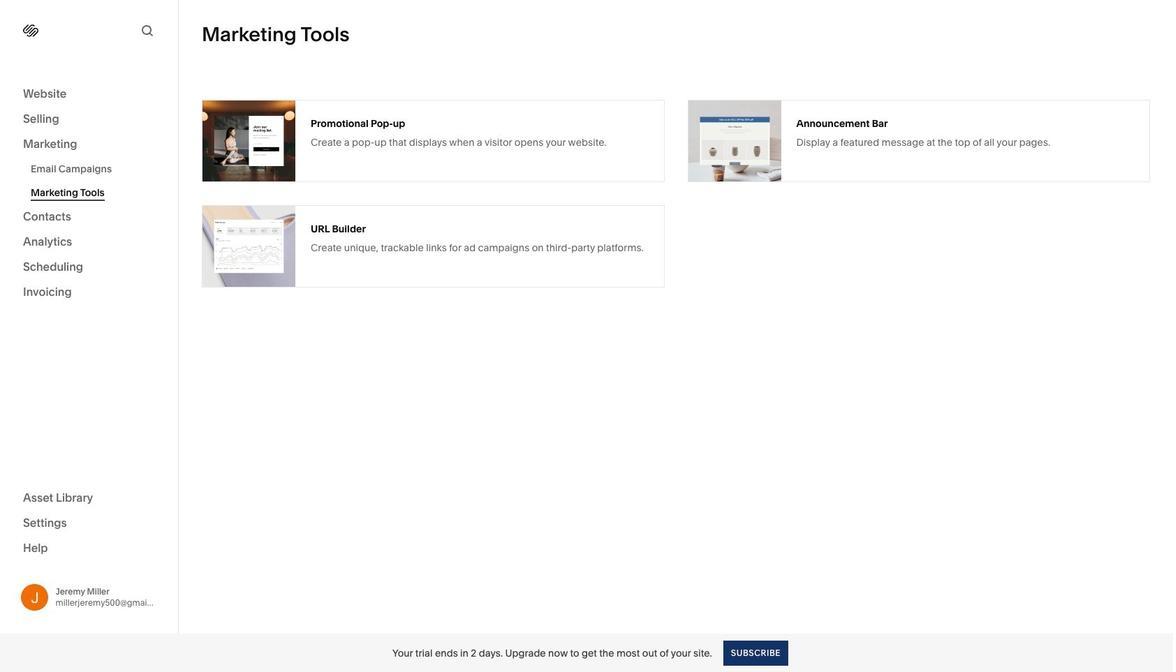 Task type: locate. For each thing, give the bounding box(es) containing it.
logo squarespace image
[[23, 23, 38, 38]]

search image
[[140, 23, 155, 38]]



